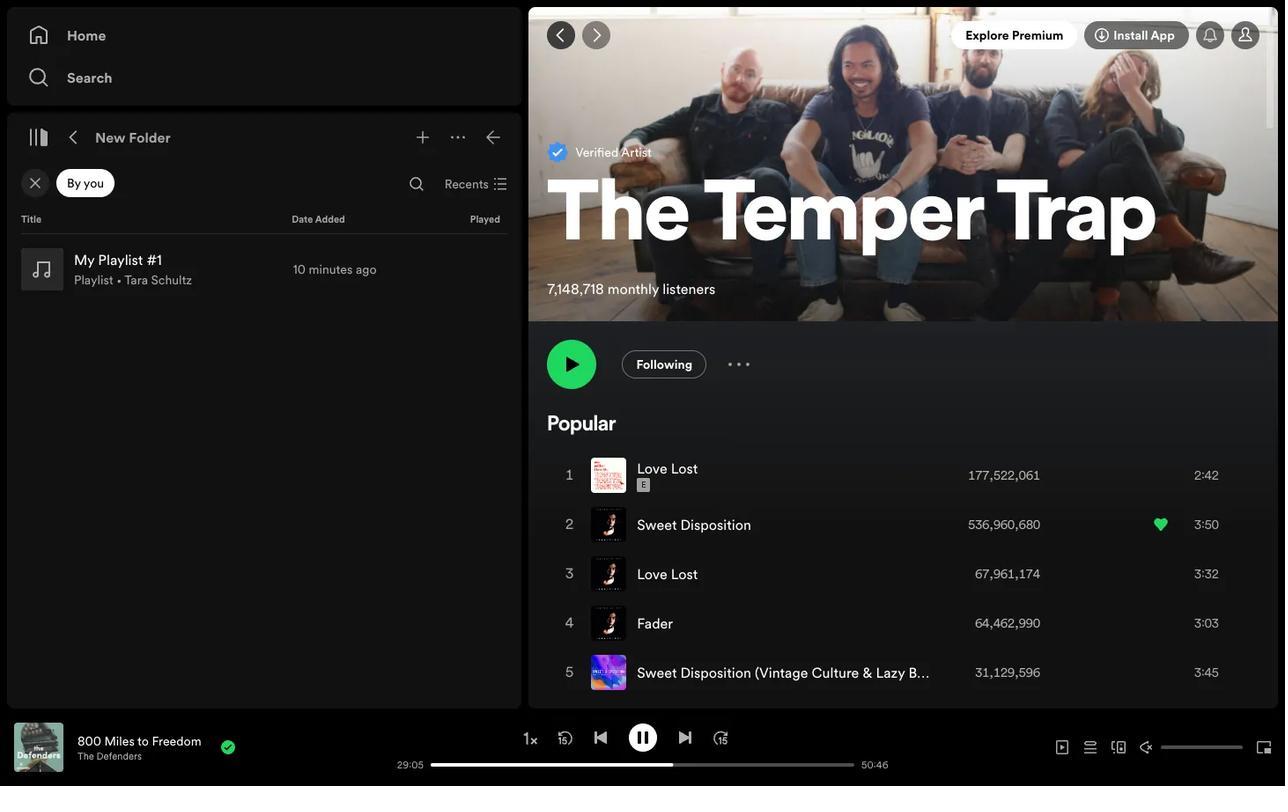 Task type: describe. For each thing, give the bounding box(es) containing it.
explicit element
[[637, 479, 651, 493]]

played
[[470, 213, 500, 226]]

pause image
[[636, 731, 650, 745]]

new folder button
[[92, 123, 174, 152]]

7,148,718 monthly listeners
[[547, 279, 716, 299]]

536,960,680
[[969, 517, 1041, 534]]

connect to a device image
[[1112, 741, 1126, 755]]

title
[[21, 213, 41, 226]]

player controls element
[[250, 724, 897, 772]]

verified
[[576, 143, 619, 161]]

folder
[[129, 128, 171, 147]]

7,148,718
[[547, 279, 604, 299]]

artist
[[622, 143, 652, 161]]

trap
[[997, 177, 1157, 261]]

love lost e
[[637, 459, 698, 491]]

playlist
[[74, 271, 113, 289]]

love for love lost e
[[637, 459, 668, 479]]

now playing view image
[[41, 731, 56, 745]]

freedom
[[152, 733, 201, 750]]

by you
[[67, 174, 104, 192]]

3:50
[[1195, 517, 1219, 534]]

date added
[[292, 213, 345, 226]]

67,961,174
[[976, 566, 1041, 583]]

search in your library image
[[409, 177, 424, 191]]

love lost
[[637, 565, 698, 584]]

go back image
[[554, 28, 569, 42]]

64,462,990
[[976, 615, 1041, 633]]

listeners
[[663, 279, 716, 299]]

go forward image
[[590, 28, 604, 42]]

love lost cell for 67,961,174
[[591, 551, 705, 598]]

defenders
[[97, 750, 142, 764]]

top bar and user menu element
[[529, 7, 1279, 63]]

3:32
[[1195, 566, 1219, 583]]

popular
[[547, 415, 616, 436]]

home
[[67, 26, 106, 45]]

Recents, List view field
[[431, 170, 518, 198]]

none search field inside main "element"
[[402, 170, 431, 198]]

29:05
[[397, 759, 424, 772]]

disposition
[[681, 516, 752, 535]]

By you checkbox
[[56, 169, 115, 197]]

•
[[116, 271, 122, 289]]

following button
[[622, 351, 707, 379]]

app
[[1151, 26, 1175, 44]]

recents
[[445, 175, 489, 193]]

177,522,061
[[969, 467, 1041, 485]]

sweet
[[637, 516, 677, 535]]

the inside 800 miles to freedom the defenders
[[78, 750, 94, 764]]

3:50 cell
[[1154, 502, 1244, 549]]

install app
[[1114, 26, 1175, 44]]

the defenders link
[[78, 750, 142, 764]]

explore
[[966, 26, 1010, 44]]

31,129,596
[[976, 665, 1041, 682]]

lost for love lost e
[[671, 459, 698, 479]]



Task type: vqa. For each thing, say whether or not it's contained in the screenshot.
Love Lost
yes



Task type: locate. For each thing, give the bounding box(es) containing it.
800 miles to freedom the defenders
[[78, 733, 201, 764]]

love
[[637, 459, 668, 479], [637, 565, 668, 584]]

0 vertical spatial love
[[637, 459, 668, 479]]

miles
[[104, 733, 135, 750]]

2:42 cell
[[1154, 452, 1244, 500]]

clear filters image
[[28, 176, 42, 190]]

schultz
[[151, 271, 192, 289]]

love lost link
[[637, 459, 698, 479], [637, 565, 698, 584]]

0 vertical spatial the
[[547, 177, 690, 261]]

search
[[67, 68, 112, 87]]

group
[[14, 241, 515, 298]]

1 love lost cell from the top
[[591, 452, 705, 500]]

monthly
[[608, 279, 659, 299]]

love lost cell for 177,522,061
[[591, 452, 705, 500]]

install app link
[[1085, 21, 1189, 49]]

0 vertical spatial lost
[[671, 459, 698, 479]]

3:45
[[1195, 665, 1219, 682]]

what's new image
[[1203, 28, 1218, 42]]

explore premium
[[966, 26, 1064, 44]]

playlist • tara schultz
[[74, 271, 192, 289]]

home link
[[28, 18, 500, 53]]

lost right explicit element
[[671, 459, 698, 479]]

the
[[547, 177, 690, 261], [78, 750, 94, 764]]

0 vertical spatial love lost link
[[637, 459, 698, 479]]

added
[[315, 213, 345, 226]]

main element
[[7, 7, 522, 709]]

by
[[67, 174, 81, 192]]

love lost link up the e
[[637, 459, 698, 479]]

0 horizontal spatial the
[[78, 750, 94, 764]]

lost
[[671, 459, 698, 479], [671, 565, 698, 584]]

2 love from the top
[[637, 565, 668, 584]]

50:46
[[862, 759, 889, 772]]

the temper trap
[[547, 177, 1157, 261]]

e
[[642, 480, 646, 491]]

lost for love lost
[[671, 565, 698, 584]]

to
[[137, 733, 149, 750]]

change speed image
[[521, 730, 539, 748]]

install
[[1114, 26, 1149, 44]]

sweet disposition cell
[[591, 502, 759, 549]]

premium
[[1012, 26, 1064, 44]]

love lost cell up fader
[[591, 551, 705, 598]]

None search field
[[402, 170, 431, 198]]

sweet disposition link
[[637, 516, 752, 535]]

1 love from the top
[[637, 459, 668, 479]]

lost inside love lost e
[[671, 459, 698, 479]]

love lost cell up sweet
[[591, 452, 705, 500]]

explore premium button
[[952, 21, 1078, 49]]

sweet disposition
[[637, 516, 752, 535]]

tara
[[125, 271, 148, 289]]

1 love lost link from the top
[[637, 459, 698, 479]]

the down verified artist
[[547, 177, 690, 261]]

1 vertical spatial love
[[637, 565, 668, 584]]

love lost link down sweet disposition cell
[[637, 565, 698, 584]]

2 love lost cell from the top
[[591, 551, 705, 598]]

love inside love lost e
[[637, 459, 668, 479]]

search link
[[28, 60, 500, 95]]

1 vertical spatial love lost cell
[[591, 551, 705, 598]]

the left the defenders
[[78, 750, 94, 764]]

1 vertical spatial love lost link
[[637, 565, 698, 584]]

fader link
[[637, 614, 673, 634]]

2 lost from the top
[[671, 565, 698, 584]]

previous image
[[593, 731, 608, 745]]

fader cell
[[591, 600, 680, 648]]

3:03
[[1195, 615, 1219, 633]]

skip forward 15 seconds image
[[713, 731, 727, 745]]

new
[[95, 128, 126, 147]]

now playing: 800 miles to freedom by the defenders footer
[[14, 723, 388, 773]]

1 vertical spatial the
[[78, 750, 94, 764]]

love up fader
[[637, 565, 668, 584]]

love lost cell
[[591, 452, 705, 500], [591, 551, 705, 598]]

following
[[637, 356, 693, 374]]

new folder
[[95, 128, 171, 147]]

group inside main "element"
[[14, 241, 515, 298]]

800
[[78, 733, 101, 750]]

verified artist
[[576, 143, 652, 161]]

volume off image
[[1140, 741, 1154, 755]]

cell
[[591, 650, 937, 697]]

0 vertical spatial love lost cell
[[591, 452, 705, 500]]

2:42
[[1195, 467, 1219, 485]]

temper
[[704, 177, 983, 261]]

1 lost from the top
[[671, 459, 698, 479]]

group containing playlist
[[14, 241, 515, 298]]

fader
[[637, 614, 673, 634]]

2 love lost link from the top
[[637, 565, 698, 584]]

1 vertical spatial lost
[[671, 565, 698, 584]]

next image
[[678, 731, 692, 745]]

skip back 15 seconds image
[[558, 731, 572, 745]]

1 horizontal spatial the
[[547, 177, 690, 261]]

date
[[292, 213, 313, 226]]

lost down sweet disposition
[[671, 565, 698, 584]]

love for love lost
[[637, 565, 668, 584]]

you
[[84, 174, 104, 192]]

love up the e
[[637, 459, 668, 479]]

800 miles to freedom link
[[78, 733, 201, 750]]



